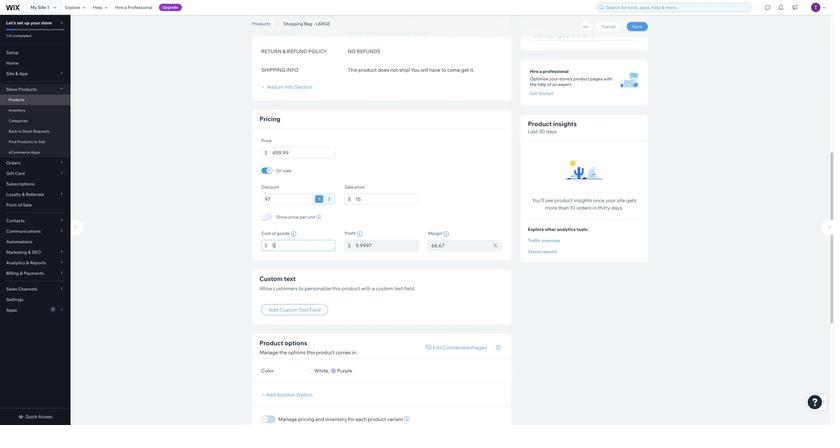 Task type: vqa. For each thing, say whether or not it's contained in the screenshot.
THE CATEGORIES inside "Categories" link
no



Task type: locate. For each thing, give the bounding box(es) containing it.
product inside the "you'll see product insights once your site gets more than 10 orders in thirty days."
[[555, 198, 573, 204]]

the inside product options manage the options this product comes in.
[[280, 350, 287, 356]]

explore for explore other analytics tools:
[[529, 227, 544, 233]]

hire for hire a professional
[[530, 69, 539, 74]]

2 vertical spatial add
[[266, 392, 276, 399]]

& inside shopping bag - large form
[[283, 48, 286, 54]]

custom inside custom text allow customers to personalize this product with a custom text field.
[[260, 275, 283, 283]]

custom left "text"
[[280, 307, 298, 313]]

0 vertical spatial sale
[[345, 184, 354, 190]]

1 vertical spatial the
[[280, 350, 287, 356]]

an left expert.
[[553, 82, 558, 87]]

2 horizontal spatial of
[[548, 82, 552, 87]]

add inside add custom text field button
[[269, 307, 279, 313]]

your down professional
[[550, 76, 559, 82]]

your right up
[[31, 20, 40, 26]]

add for add custom text field
[[269, 307, 279, 313]]

point of sale link
[[0, 200, 71, 211]]

0 vertical spatial custom
[[260, 275, 283, 283]]

manage inside product options manage the options this product comes in.
[[260, 350, 278, 356]]

stores reports link
[[529, 249, 641, 255]]

1/6
[[6, 33, 12, 38]]

0 horizontal spatial apps
[[6, 308, 17, 313]]

site
[[38, 5, 46, 10], [6, 71, 14, 76]]

add inside the add another option button
[[266, 392, 276, 399]]

analytics & reports button
[[0, 258, 71, 268]]

product
[[529, 120, 552, 128], [260, 340, 284, 347]]

1 vertical spatial explore
[[529, 227, 544, 233]]

1 vertical spatial to
[[34, 140, 38, 144]]

products inside dropdown button
[[18, 87, 37, 92]]

add
[[267, 84, 277, 90], [269, 307, 279, 313], [266, 392, 276, 399]]

large up x
[[337, 13, 374, 27]]

info down additional info sections
[[287, 30, 299, 36]]

0 vertical spatial the
[[530, 82, 537, 87]]

this right personalize
[[332, 286, 341, 292]]

2 vertical spatial a
[[372, 286, 375, 292]]

1 horizontal spatial the
[[530, 82, 537, 87]]

hire a professional
[[115, 5, 152, 10]]

info tooltip image right goods
[[291, 231, 297, 237]]

flavors
[[412, 30, 428, 36]]

1 vertical spatial of
[[18, 202, 22, 208]]

product up 30
[[529, 120, 552, 128]]

of right help
[[548, 82, 552, 87]]

0 vertical spatial product
[[529, 120, 552, 128]]

info
[[294, 14, 307, 19]]

1 horizontal spatial to
[[299, 286, 304, 292]]

0 horizontal spatial a
[[124, 5, 127, 10]]

in down once
[[593, 205, 597, 211]]

1 horizontal spatial apps
[[31, 150, 40, 155]]

stock
[[22, 129, 32, 134]]

0 vertical spatial insights
[[554, 120, 577, 128]]

product for product options
[[260, 340, 284, 347]]

1 horizontal spatial site
[[38, 5, 46, 10]]

and
[[316, 417, 324, 423]]

this up white
[[307, 350, 315, 356]]

1 vertical spatial insights
[[575, 198, 593, 204]]

1 vertical spatial site
[[6, 71, 14, 76]]

Start typing a brand name field
[[533, 30, 637, 41]]

0 vertical spatial info
[[287, 30, 299, 36]]

custom up allow at bottom
[[260, 275, 283, 283]]

cost of goods
[[262, 231, 290, 236]]

communications button
[[0, 226, 71, 237]]

reports
[[543, 249, 558, 255]]

to
[[442, 67, 447, 73], [34, 140, 38, 144], [299, 286, 304, 292]]

0 horizontal spatial text
[[284, 275, 296, 283]]

analytics
[[6, 260, 25, 266]]

hire right help "button"
[[115, 5, 123, 10]]

your up thirty
[[606, 198, 617, 204]]

sale
[[345, 184, 354, 190], [23, 202, 32, 208]]

price left per at bottom
[[289, 214, 299, 220]]

& right the return
[[283, 48, 286, 54]]

0 vertical spatial this
[[332, 286, 341, 292]]

an
[[553, 82, 558, 87], [278, 84, 284, 90]]

0 vertical spatial price
[[355, 184, 365, 190]]

add down shipping
[[267, 84, 277, 90]]

large
[[337, 13, 374, 27], [316, 21, 330, 27]]

$
[[265, 150, 268, 156], [348, 196, 351, 202], [328, 196, 331, 202], [265, 243, 268, 249], [348, 243, 351, 249]]

0 horizontal spatial site
[[6, 71, 14, 76]]

info tooltip image right variant
[[405, 417, 410, 422]]

site right my
[[38, 5, 46, 10]]

0 vertical spatial to
[[442, 67, 447, 73]]

site down home
[[6, 71, 14, 76]]

comes
[[336, 350, 351, 356]]

site
[[618, 198, 626, 204]]

0 horizontal spatial hire
[[115, 5, 123, 10]]

0 vertical spatial a
[[124, 5, 127, 10]]

insights inside 'product insights last 30 days'
[[554, 120, 577, 128]]

custom
[[260, 275, 283, 283], [280, 307, 298, 313]]

1 vertical spatial a
[[540, 69, 543, 74]]

an inside optimize your store's product pages with the help of an expert.
[[553, 82, 558, 87]]

1 down settings link
[[52, 308, 54, 312]]

section
[[295, 84, 313, 90]]

12" x 8" bag  cotton  natural flavors
[[348, 30, 428, 36]]

& inside popup button
[[26, 260, 29, 266]]

last
[[529, 129, 538, 135]]

0 vertical spatial your
[[31, 20, 40, 26]]

a for professional
[[124, 5, 127, 10]]

gift card
[[6, 171, 25, 176]]

0 horizontal spatial sale
[[23, 202, 32, 208]]

to inside custom text allow customers to personalize this product with a custom text field.
[[299, 286, 304, 292]]

price
[[355, 184, 365, 190], [289, 214, 299, 220]]

2 horizontal spatial to
[[442, 67, 447, 73]]

an left info
[[278, 84, 284, 90]]

hire inside shopping bag - large form
[[530, 69, 539, 74]]

custom text allow customers to personalize this product with a custom text field.
[[260, 275, 416, 292]]

discount
[[262, 184, 280, 190]]

traffic overview link
[[529, 238, 641, 244]]

add another option
[[266, 392, 313, 399]]

products up product on the top of the page
[[252, 21, 271, 27]]

products right store
[[18, 87, 37, 92]]

0 horizontal spatial manage
[[260, 350, 278, 356]]

edit option link image
[[426, 345, 432, 350]]

1 horizontal spatial products link
[[249, 21, 274, 27]]

in right back
[[18, 129, 21, 134]]

product inside optimize your store's product pages with the help of an expert.
[[574, 76, 590, 82]]

1 vertical spatial custom
[[280, 307, 298, 313]]

add custom text field
[[269, 307, 321, 313]]

this
[[332, 286, 341, 292], [307, 350, 315, 356]]

explore left help
[[65, 5, 80, 10]]

back in stock requests
[[9, 129, 50, 134]]

find products to sell link
[[0, 137, 71, 147]]

apps down find products to sell link
[[31, 150, 40, 155]]

bag
[[307, 13, 328, 27], [305, 21, 313, 27]]

with left "custom"
[[362, 286, 371, 292]]

text left the field.
[[395, 286, 403, 292]]

subscriptions link
[[0, 179, 71, 189]]

each
[[356, 417, 367, 423]]

profit
[[345, 231, 356, 236]]

& right loyalty
[[22, 192, 25, 198]]

referrals
[[26, 192, 44, 198]]

0 horizontal spatial explore
[[65, 5, 80, 10]]

1 vertical spatial sale
[[23, 202, 32, 208]]

upgrade button
[[159, 4, 182, 11]]

a left the professional at the left top
[[124, 5, 127, 10]]

& for analytics
[[26, 260, 29, 266]]

of for point of sale
[[18, 202, 22, 208]]

1 vertical spatial in
[[593, 205, 597, 211]]

0 vertical spatial products link
[[249, 21, 274, 27]]

text up customers
[[284, 275, 296, 283]]

& left app
[[15, 71, 18, 76]]

2 vertical spatial to
[[299, 286, 304, 292]]

in inside sidebar element
[[18, 129, 21, 134]]

1 horizontal spatial your
[[550, 76, 559, 82]]

2 horizontal spatial your
[[606, 198, 617, 204]]

0 horizontal spatial to
[[34, 140, 38, 144]]

1 vertical spatial your
[[550, 76, 559, 82]]

card
[[15, 171, 25, 176]]

with inside custom text allow customers to personalize this product with a custom text field.
[[362, 286, 371, 292]]

0 vertical spatial add
[[267, 84, 277, 90]]

info for shipping info
[[287, 67, 299, 73]]

of right point
[[18, 202, 22, 208]]

info tooltip image for margin
[[444, 231, 449, 237]]

customers
[[274, 286, 298, 292]]

& right billing
[[20, 271, 23, 276]]

1 vertical spatial this
[[307, 350, 315, 356]]

explore up the traffic
[[529, 227, 544, 233]]

0 vertical spatial apps
[[31, 150, 40, 155]]

the inside optimize your store's product pages with the help of an expert.
[[530, 82, 537, 87]]

2 vertical spatial your
[[606, 198, 617, 204]]

price for show
[[289, 214, 299, 220]]

help
[[93, 5, 102, 10]]

marketing
[[6, 250, 27, 255]]

1 horizontal spatial explore
[[529, 227, 544, 233]]

0 horizontal spatial product
[[260, 340, 284, 347]]

apps
[[31, 150, 40, 155], [6, 308, 17, 313]]

add left "another"
[[266, 392, 276, 399]]

analytics
[[558, 227, 576, 233]]

add down allow at bottom
[[269, 307, 279, 313]]

info
[[285, 84, 294, 90]]

1 vertical spatial 1
[[52, 308, 54, 312]]

to left sell
[[34, 140, 38, 144]]

0 horizontal spatial %
[[318, 196, 321, 202]]

1 horizontal spatial in
[[593, 205, 597, 211]]

1 horizontal spatial manage
[[279, 417, 297, 423]]

-
[[330, 13, 334, 27], [314, 21, 315, 27]]

product inside product options manage the options this product comes in.
[[260, 340, 284, 347]]

& for site
[[15, 71, 18, 76]]

you'll
[[533, 198, 545, 204]]

1 horizontal spatial with
[[604, 76, 613, 82]]

2 vertical spatial of
[[272, 231, 276, 236]]

add custom text field button
[[262, 305, 328, 316]]

0 vertical spatial with
[[604, 76, 613, 82]]

of
[[548, 82, 552, 87], [18, 202, 22, 208], [272, 231, 276, 236]]

bag down info
[[305, 21, 313, 27]]

shipping
[[262, 67, 286, 73]]

1 vertical spatial text
[[395, 286, 403, 292]]

1 vertical spatial product
[[260, 340, 284, 347]]

reports
[[30, 260, 46, 266]]

product for product insights
[[529, 120, 552, 128]]

on sale
[[276, 168, 292, 174]]

hire up optimize
[[530, 69, 539, 74]]

info tooltip image right profit
[[357, 231, 363, 237]]

traffic
[[529, 238, 541, 244]]

with right pages
[[604, 76, 613, 82]]

& for marketing
[[28, 250, 31, 255]]

shopping up product info
[[252, 13, 304, 27]]

back in stock requests link
[[0, 126, 71, 137]]

0 vertical spatial hire
[[115, 5, 123, 10]]

1 horizontal spatial -
[[330, 13, 334, 27]]

overview
[[542, 238, 561, 244]]

1 vertical spatial add
[[269, 307, 279, 313]]

1 horizontal spatial of
[[272, 231, 276, 236]]

1 horizontal spatial %
[[494, 243, 498, 249]]

refund
[[287, 48, 308, 54]]

insights up days
[[554, 120, 577, 128]]

this inside custom text allow customers to personalize this product with a custom text field.
[[332, 286, 341, 292]]

home link
[[0, 58, 71, 68]]

0 horizontal spatial products link
[[0, 95, 71, 105]]

point of sale
[[6, 202, 32, 208]]

0 horizontal spatial this
[[307, 350, 315, 356]]

info tooltip image
[[291, 231, 297, 237], [357, 231, 363, 237], [444, 231, 449, 237], [405, 417, 410, 422]]

to right the have
[[442, 67, 447, 73]]

0 horizontal spatial price
[[289, 214, 299, 220]]

info tooltip image right margin
[[444, 231, 449, 237]]

for
[[348, 417, 355, 423]]

info for product info
[[287, 30, 299, 36]]

manage up color
[[260, 350, 278, 356]]

1 vertical spatial with
[[362, 286, 371, 292]]

1 horizontal spatial an
[[553, 82, 558, 87]]

1 horizontal spatial hire
[[530, 69, 539, 74]]

1 vertical spatial price
[[289, 214, 299, 220]]

pricing
[[298, 417, 315, 423]]

ecommerce
[[9, 150, 30, 155]]

1 right my
[[47, 5, 49, 10]]

add for add an info section
[[267, 84, 277, 90]]

1 horizontal spatial a
[[372, 286, 375, 292]]

edit connected images
[[433, 345, 487, 351]]

apps down settings at the bottom
[[6, 308, 17, 313]]

sales
[[6, 287, 17, 292]]

& left reports
[[26, 260, 29, 266]]

0 vertical spatial in
[[18, 129, 21, 134]]

0 vertical spatial options
[[285, 340, 308, 347]]

large down 'sections'
[[316, 21, 330, 27]]

0 vertical spatial %
[[318, 196, 321, 202]]

info tooltip image for profit
[[357, 231, 363, 237]]

loyalty & referrals
[[6, 192, 44, 198]]

1 vertical spatial %
[[494, 243, 498, 249]]

0 vertical spatial 1
[[47, 5, 49, 10]]

communications
[[6, 229, 41, 234]]

price up $ 'text box'
[[355, 184, 365, 190]]

0 vertical spatial explore
[[65, 5, 80, 10]]

to right customers
[[299, 286, 304, 292]]

of inside sidebar element
[[18, 202, 22, 208]]

None text field
[[273, 147, 336, 158], [262, 194, 313, 205], [428, 240, 491, 251], [273, 147, 336, 158], [262, 194, 313, 205], [428, 240, 491, 251]]

0 horizontal spatial 1
[[47, 5, 49, 10]]

products link down store products
[[0, 95, 71, 105]]

manage left pricing
[[279, 417, 297, 423]]

info up add an info section
[[287, 67, 299, 73]]

my site 1
[[31, 5, 49, 10]]

0 horizontal spatial with
[[362, 286, 371, 292]]

explore inside shopping bag - large form
[[529, 227, 544, 233]]

0 horizontal spatial of
[[18, 202, 22, 208]]

$ text field
[[356, 194, 419, 205]]

0 horizontal spatial the
[[280, 350, 287, 356]]

loyalty & referrals button
[[0, 189, 71, 200]]

hire for hire a professional
[[115, 5, 123, 10]]

1 vertical spatial hire
[[530, 69, 539, 74]]

& left seo
[[28, 250, 31, 255]]

personalize
[[305, 286, 331, 292]]

0 vertical spatial of
[[548, 82, 552, 87]]

Search for tools, apps, help & more... field
[[605, 3, 750, 12]]

0 horizontal spatial in
[[18, 129, 21, 134]]

ecommerce apps
[[9, 150, 40, 155]]

insights up orders
[[575, 198, 593, 204]]

text
[[284, 275, 296, 283], [395, 286, 403, 292]]

0 vertical spatial manage
[[260, 350, 278, 356]]

product up color
[[260, 340, 284, 347]]

of right cost
[[272, 231, 276, 236]]

a up optimize
[[540, 69, 543, 74]]

product inside 'product insights last 30 days'
[[529, 120, 552, 128]]

edit
[[433, 345, 443, 351]]

None text field
[[273, 240, 336, 251], [356, 240, 419, 251], [273, 240, 336, 251], [356, 240, 419, 251]]

2 horizontal spatial a
[[540, 69, 543, 74]]

gets
[[627, 198, 637, 204]]

1 horizontal spatial product
[[529, 120, 552, 128]]

1 horizontal spatial price
[[355, 184, 365, 190]]

a left "custom"
[[372, 286, 375, 292]]

custom
[[376, 286, 393, 292]]

sale inside shopping bag - large form
[[345, 184, 354, 190]]

1 vertical spatial apps
[[6, 308, 17, 313]]

hire
[[115, 5, 123, 10], [530, 69, 539, 74]]

save
[[633, 24, 643, 29]]

inventory
[[9, 108, 25, 113]]

1 horizontal spatial 1
[[52, 308, 54, 312]]

products link up product on the top of the page
[[249, 21, 274, 27]]



Task type: describe. For each thing, give the bounding box(es) containing it.
a for professional
[[540, 69, 543, 74]]

0 horizontal spatial an
[[278, 84, 284, 90]]

up
[[24, 20, 30, 26]]

other
[[545, 227, 557, 233]]

explore for explore
[[65, 5, 80, 10]]

option
[[297, 392, 313, 399]]

setup link
[[0, 47, 71, 58]]

product options manage the options this product comes in.
[[260, 340, 358, 356]]

set
[[17, 20, 23, 26]]

in inside the "you'll see product insights once your site gets more than 10 orders in thirty days."
[[593, 205, 597, 211]]

shipping info
[[262, 67, 299, 73]]

started
[[539, 91, 554, 96]]

& for loyalty
[[22, 192, 25, 198]]

products up ecommerce apps on the left top
[[17, 140, 33, 144]]

field
[[310, 307, 321, 313]]

policy
[[309, 48, 327, 54]]

shopping down additional info sections
[[284, 21, 304, 27]]

inventory
[[326, 417, 347, 423]]

per
[[300, 214, 307, 220]]

images
[[470, 345, 487, 351]]

no
[[348, 48, 356, 54]]

price for sale
[[355, 184, 365, 190]]

add for add another option
[[266, 392, 276, 399]]

pages
[[591, 76, 603, 82]]

hire a professional
[[530, 69, 569, 74]]

of inside optimize your store's product pages with the help of an expert.
[[548, 82, 552, 87]]

margin
[[428, 231, 443, 236]]

you'll see product insights once your site gets more than 10 orders in thirty days.
[[533, 198, 637, 211]]

access
[[38, 415, 53, 420]]

0 horizontal spatial -
[[314, 21, 315, 27]]

1 vertical spatial products link
[[0, 95, 71, 105]]

get
[[530, 91, 538, 96]]

edit connected images button
[[423, 342, 491, 354]]

natural
[[394, 30, 411, 36]]

categories
[[9, 119, 28, 123]]

1 inside sidebar element
[[52, 308, 54, 312]]

to inside sidebar element
[[34, 140, 38, 144]]

,
[[328, 368, 330, 374]]

sidebar element
[[0, 15, 71, 426]]

ecommerce apps link
[[0, 147, 71, 158]]

sales channels button
[[0, 284, 71, 295]]

custom inside button
[[280, 307, 298, 313]]

explore other analytics tools:
[[529, 227, 589, 233]]

completed
[[13, 33, 31, 38]]

add an info section link
[[262, 84, 313, 90]]

purple
[[337, 368, 353, 374]]

& for billing
[[20, 271, 23, 276]]

get started
[[530, 91, 554, 96]]

sale inside sidebar element
[[23, 202, 32, 208]]

you
[[412, 67, 420, 73]]

contacts button
[[0, 216, 71, 226]]

additional
[[262, 14, 293, 19]]

info tooltip image for cost of goods
[[291, 231, 297, 237]]

gift card button
[[0, 168, 71, 179]]

with inside optimize your store's product pages with the help of an expert.
[[604, 76, 613, 82]]

another
[[277, 392, 296, 399]]

this inside product options manage the options this product comes in.
[[307, 350, 315, 356]]

expert.
[[559, 82, 573, 87]]

let's
[[6, 20, 16, 26]]

your inside the "you'll see product insights once your site gets more than 10 orders in thirty days."
[[606, 198, 617, 204]]

products inside shopping bag - large form
[[252, 21, 271, 27]]

store products button
[[0, 84, 71, 95]]

refunds
[[357, 48, 381, 54]]

this
[[348, 67, 358, 73]]

variant
[[388, 417, 403, 423]]

additional info sections
[[262, 14, 334, 19]]

color
[[262, 368, 274, 374]]

field.
[[405, 286, 416, 292]]

product inside custom text allow customers to personalize this product with a custom text field.
[[342, 286, 360, 292]]

1 vertical spatial manage
[[279, 417, 297, 423]]

shopping bag - large form
[[67, 0, 835, 426]]

product insights last 30 days
[[529, 120, 577, 135]]

your inside sidebar element
[[31, 20, 40, 26]]

0 vertical spatial text
[[284, 275, 296, 283]]

0 horizontal spatial large
[[316, 21, 330, 27]]

save button
[[628, 22, 649, 31]]

show price per unit
[[276, 214, 316, 220]]

settings
[[6, 297, 23, 303]]

30
[[540, 129, 546, 135]]

sale
[[284, 168, 292, 174]]

1 vertical spatial options
[[288, 350, 306, 356]]

billing & payments button
[[0, 268, 71, 279]]

orders button
[[0, 158, 71, 168]]

products up inventory
[[9, 98, 25, 102]]

once
[[594, 198, 605, 204]]

days.
[[612, 205, 624, 211]]

bag
[[366, 30, 376, 36]]

help button
[[89, 0, 111, 15]]

a inside custom text allow customers to personalize this product with a custom text field.
[[372, 286, 375, 292]]

0 vertical spatial site
[[38, 5, 46, 10]]

product inside product options manage the options this product comes in.
[[316, 350, 335, 356]]

it.
[[471, 67, 475, 73]]

sales channels
[[6, 287, 37, 292]]

orders
[[6, 160, 20, 166]]

sections
[[308, 14, 334, 19]]

unit
[[308, 214, 316, 220]]

of for cost of goods
[[272, 231, 276, 236]]

have
[[430, 67, 441, 73]]

1/6 completed
[[6, 33, 31, 38]]

store's
[[560, 76, 573, 82]]

allow
[[260, 286, 272, 292]]

stores
[[529, 249, 542, 255]]

automations link
[[0, 237, 71, 247]]

setup
[[6, 50, 18, 55]]

marketing & seo button
[[0, 247, 71, 258]]

quick access
[[25, 415, 53, 420]]

add an info section
[[266, 84, 313, 90]]

& for return
[[283, 48, 286, 54]]

insights inside the "you'll see product insights once your site gets more than 10 orders in thirty days."
[[575, 198, 593, 204]]

site inside site & app dropdown button
[[6, 71, 14, 76]]

10
[[570, 205, 576, 211]]

channels
[[18, 287, 37, 292]]

professional
[[128, 5, 152, 10]]

bag right info
[[307, 13, 328, 27]]

your inside optimize your store's product pages with the help of an expert.
[[550, 76, 559, 82]]

1 horizontal spatial large
[[337, 13, 374, 27]]

return
[[262, 48, 282, 54]]

find products to sell
[[9, 140, 45, 144]]

product info
[[262, 30, 299, 36]]



